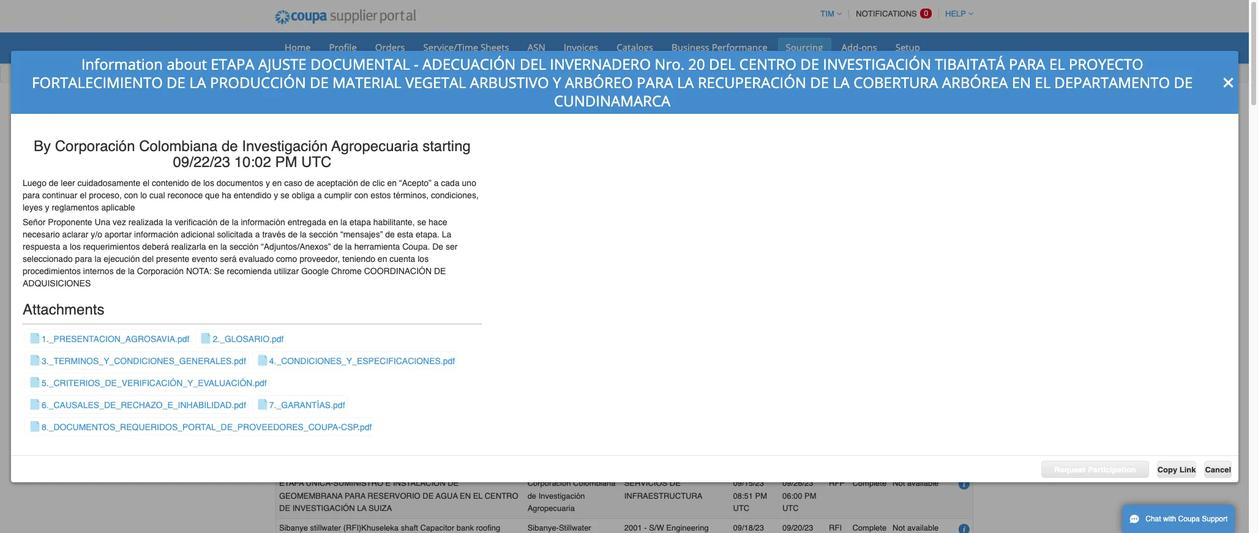 Task type: locate. For each thing, give the bounding box(es) containing it.
coupa left community
[[386, 131, 410, 140]]

etapa inside etapa unica-suministro e instalación de geomembrana para reservorio de agua en el centro de investigación la suiza
[[279, 479, 304, 488]]

0 horizontal spatial arbórea
[[279, 324, 318, 333]]

coupa left 'support'
[[1178, 515, 1200, 523]]

utc for 09/20/23 06:40 pm utc
[[733, 459, 749, 468]]

de down the 7._garantías.pdf
[[315, 414, 326, 423]]

2 vertical spatial y
[[45, 202, 49, 212]]

colombiana left servicios
[[573, 479, 616, 488]]

06:00
[[782, 491, 802, 500]]

1 horizontal spatial con
[[354, 190, 368, 200]]

reservorio
[[367, 491, 420, 500]]

1 an from the left
[[558, 131, 567, 140]]

ser
[[446, 242, 458, 251]]

cobertura down "setup"
[[854, 72, 938, 92]]

1 horizontal spatial en
[[460, 491, 471, 500]]

el inside etapa unica-suministro e instalación de geomembrana para reservorio de agua en el centro de investigación la suiza
[[473, 491, 483, 500]]

0 vertical spatial ajuste
[[258, 54, 307, 74]]

cuenta
[[390, 254, 415, 264]]

1 horizontal spatial arbóreo
[[565, 72, 633, 92]]

de
[[222, 138, 238, 155], [49, 178, 58, 188], [191, 178, 201, 188], [305, 178, 314, 188], [360, 178, 370, 188], [220, 217, 229, 227], [288, 229, 298, 239], [385, 229, 395, 239], [333, 242, 343, 251], [116, 266, 126, 276], [527, 491, 536, 500]]

en inside etapa unica-suministro e instalación de geomembrana para reservorio de agua en el centro de investigación la suiza
[[460, 491, 471, 500]]

adecuación down coupa.
[[400, 261, 453, 270]]

1 vertical spatial arbóreo
[[279, 312, 319, 321]]

utc for 09/26/23 06:00 pm utc
[[782, 504, 799, 513]]

0 horizontal spatial información
[[134, 229, 178, 239]]

etapa right about
[[211, 54, 254, 74]]

- right única
[[332, 389, 335, 398]]

2 my from the left
[[406, 154, 418, 166]]

cuidadosamente
[[77, 178, 140, 188]]

agropecuaria up clic
[[331, 138, 418, 155]]

adecuación down service/time sheets
[[422, 54, 516, 74]]

1._presentacion_agrosavia.pdf link
[[42, 334, 189, 344]]

0 vertical spatial coupa
[[386, 131, 410, 140]]

public right past
[[484, 154, 508, 166]]

1 horizontal spatial el
[[143, 178, 149, 188]]

pm down 09/29/23 on the bottom right of page
[[804, 446, 816, 456]]

1 horizontal spatial cundinamarca
[[554, 90, 671, 111]]

public
[[454, 131, 475, 140]]

20 down teniendo
[[357, 273, 366, 283]]

1 horizontal spatial departamento
[[1054, 72, 1170, 92]]

category
[[352, 154, 388, 166]]

pm inside 09/15/23 08:51 pm utc
[[755, 491, 767, 500]]

0 horizontal spatial proyecto
[[355, 286, 399, 295]]

teniendo
[[342, 254, 375, 264]]

etapa inside etapa ajuste documental - adecuación del invernadero nro. 20 del centro de investigación tibaitatá para el proyecto fortalecimiento de la producción de material vegetal arbustivo y arbóreo para la recuperación de la cobertura arbórea en el departamento de cundinamarca
[[279, 261, 304, 270]]

1 vertical spatial invernadero
[[279, 273, 338, 283]]

0 horizontal spatial fortalecimiento
[[32, 72, 163, 92]]

1 horizontal spatial para
[[75, 254, 92, 264]]

events inside "link"
[[420, 154, 447, 166]]

sibanye inside sibanye stillwater (rfi) #156089kroondal k6 silo structural refurbishment
[[279, 344, 308, 353]]

attachments
[[23, 301, 104, 318]]

0 horizontal spatial with
[[363, 131, 377, 140]]

0 horizontal spatial en
[[320, 324, 331, 333]]

los down coupa.
[[418, 254, 429, 264]]

utc inside by corporación colombiana de investigación agropecuaria starting 09/22/23 10:02 pm utc
[[301, 154, 331, 171]]

los down aclarar
[[70, 242, 81, 251]]

nota:
[[186, 266, 212, 276]]

2 available from the top
[[907, 524, 939, 533]]

arbustivo down sheets
[[470, 72, 549, 92]]

0 horizontal spatial 09/20/23
[[733, 434, 764, 443]]

09/20/23 inside 09/20/23 06:40 pm utc
[[733, 434, 764, 443]]

1 vertical spatial not available
[[893, 524, 939, 533]]

"acepto"
[[399, 178, 431, 188]]

google
[[301, 266, 329, 276]]

de inside corporación colombiana de investigación agropecuaria
[[527, 491, 536, 500]]

09/20/23
[[733, 434, 764, 443], [782, 523, 816, 533]]

de down coupa.
[[421, 273, 432, 283]]

profile link
[[321, 38, 365, 56]]

centro down terrestre
[[279, 414, 313, 423]]

0 vertical spatial información
[[241, 217, 285, 227]]

pm down the 09/15/23
[[755, 491, 767, 500]]

sourcing left add-
[[786, 41, 823, 53]]

1 horizontal spatial y
[[553, 72, 561, 92]]

unica-
[[306, 479, 333, 488]]

1 vertical spatial tibaitatá
[[279, 286, 318, 295]]

stillwater for sibanye
[[310, 344, 342, 353]]

10101163
[[279, 216, 314, 225]]

deberá
[[142, 242, 169, 251]]

etapa inside etapa única - servicio público de transporte terrestre automotor especial (camionetas) para el centro de investigación la libertad
[[279, 389, 304, 398]]

1 horizontal spatial an
[[854, 131, 863, 140]]

de up solicitada
[[220, 217, 229, 227]]

1 vertical spatial fortalecimiento
[[402, 286, 476, 295]]

adicional
[[181, 229, 215, 239]]

0 vertical spatial not
[[893, 479, 905, 488]]

arbóreo inside etapa ajuste documental - adecuación del invernadero nro. 20 del centro de investigación tibaitatá para el proyecto fortalecimiento de la producción de material vegetal arbustivo y arbóreo para la recuperación de la cobertura arbórea en el departamento de cundinamarca
[[279, 312, 319, 321]]

etapa ajuste documental - adecuación del invernadero nro. 20 del centro de investigación tibaitatá para el proyecto fortalecimiento de la producción de material vegetal arbustivo y arbóreo para la recuperación de la cobertura arbórea en el departamento de cundinamarca
[[279, 261, 502, 333]]

utilizar
[[274, 266, 299, 276]]

09/20/23 down 09/26/23 06:00 pm utc
[[782, 523, 816, 533]]

1 vertical spatial stillwater
[[559, 523, 591, 533]]

centro inside etapa ajuste documental - adecuación del invernadero nro. 20 del centro de investigación tibaitatá para el proyecto fortalecimiento de la producción de material vegetal arbustivo y arbóreo para la recuperación de la cobertura arbórea en el departamento de cundinamarca
[[385, 273, 419, 283]]

name
[[302, 197, 324, 207]]

y right leyes
[[45, 202, 49, 212]]

utc for 09/29/23 04:00 pm utc
[[782, 459, 799, 468]]

structural
[[457, 344, 490, 353]]

stillwater
[[310, 344, 342, 353], [559, 523, 591, 533]]

1 not from the top
[[893, 479, 905, 488]]

investigación down automotor on the left bottom
[[328, 414, 391, 423]]

centro down cuenta
[[385, 273, 419, 283]]

request participation
[[1054, 465, 1136, 474]]

0 vertical spatial sección
[[309, 229, 338, 239]]

pm right "06:40"
[[755, 446, 767, 456]]

0 vertical spatial sourcing
[[786, 41, 823, 53]]

nro. down business
[[655, 54, 684, 74]]

recuperación inside etapa ajuste documental - adecuación del invernadero nro. 20 del centro de investigación tibaitatá para el proyecto fortalecimiento de la producción de material vegetal arbustivo y arbóreo para la recuperación de la cobertura arbórea en el departamento de cundinamarca
[[356, 312, 420, 321]]

centro
[[739, 54, 796, 74], [385, 273, 419, 283], [279, 414, 313, 423], [485, 491, 518, 500]]

de right information
[[167, 72, 185, 92]]

0 horizontal spatial se
[[280, 190, 289, 200]]

0 horizontal spatial colombiana
[[139, 138, 217, 155]]

vegetal inside information about etapa ajuste documental - adecuación del invernadero nro. 20 del centro de investigación tibaitatá para el proyecto fortalecimiento de la producción de material vegetal arbustivo y arbóreo para la recuperación de la cobertura arbórea en el departamento de cundinamarca
[[405, 72, 466, 92]]

con
[[124, 190, 138, 200], [354, 190, 368, 200]]

1 horizontal spatial stillwater
[[559, 523, 591, 533]]

add-
[[841, 41, 862, 53]]

0 horizontal spatial los
[[70, 242, 81, 251]]

0 vertical spatial y
[[266, 178, 270, 188]]

to left bid.
[[899, 131, 906, 140]]

de left close image
[[1174, 72, 1193, 92]]

1 complete from the top
[[852, 479, 887, 488]]

etapa for etapa única - servicio público de transporte terrestre automotor especial (camionetas) para el centro de investigación la libertad
[[279, 389, 304, 398]]

agropecuaria up "sibanye-"
[[527, 504, 575, 513]]

will
[[782, 131, 793, 140]]

0 vertical spatial agropecuaria
[[331, 138, 418, 155]]

utc inside 09/20/23 06:40 pm utc
[[733, 459, 749, 468]]

utc down 06:00
[[782, 504, 799, 513]]

1 vertical spatial documental
[[338, 261, 393, 270]]

events down community
[[420, 154, 447, 166]]

1 to from the left
[[590, 131, 597, 140]]

09/29/23 04:00 pm utc
[[782, 434, 816, 468]]

utc down "06:40"
[[733, 459, 749, 468]]

proveedor,
[[299, 254, 340, 264]]

1 available from the top
[[907, 479, 939, 488]]

invernadero
[[550, 54, 651, 74], [279, 273, 338, 283]]

de up 'agua'
[[448, 479, 459, 488]]

señor
[[23, 217, 46, 227]]

sección
[[309, 229, 338, 239], [229, 242, 258, 251]]

1 vertical spatial para
[[75, 254, 92, 264]]

vegetal inside etapa ajuste documental - adecuación del invernadero nro. 20 del centro de investigación tibaitatá para el proyecto fortalecimiento de la producción de material vegetal arbustivo y arbóreo para la recuperación de la cobertura arbórea en el departamento de cundinamarca
[[390, 299, 426, 308]]

pm for 09/15/23
[[755, 491, 767, 500]]

en inside etapa ajuste documental - adecuación del invernadero nro. 20 del centro de investigación tibaitatá para el proyecto fortalecimiento de la producción de material vegetal arbustivo y arbóreo para la recuperación de la cobertura arbórea en el departamento de cundinamarca
[[320, 324, 331, 333]]

adecuación inside information about etapa ajuste documental - adecuación del invernadero nro. 20 del centro de investigación tibaitatá para el proyecto fortalecimiento de la producción de material vegetal arbustivo y arbóreo para la recuperación de la cobertura arbórea en el departamento de cundinamarca
[[422, 54, 516, 74]]

0 horizontal spatial my
[[338, 154, 350, 166]]

pm inside 09/26/23 06:00 pm utc
[[804, 491, 816, 500]]

1 vertical spatial available
[[907, 524, 939, 533]]

para up leyes
[[23, 190, 40, 200]]

única
[[306, 389, 330, 398]]

cual
[[149, 190, 165, 200]]

0 vertical spatial documental
[[310, 54, 410, 74]]

investigación inside etapa ajuste documental - adecuación del invernadero nro. 20 del centro de investigación tibaitatá para el proyecto fortalecimiento de la producción de material vegetal arbustivo y arbóreo para la recuperación de la cobertura arbórea en el departamento de cundinamarca
[[435, 273, 497, 283]]

centro up roofing
[[485, 491, 518, 500]]

1 horizontal spatial y
[[266, 178, 270, 188]]

etapa
[[349, 217, 371, 227]]

1 my from the left
[[338, 154, 350, 166]]

pm up caso
[[275, 154, 297, 171]]

el up reglamentos
[[80, 190, 87, 200]]

pm for 09/26/23
[[804, 491, 816, 500]]

vegetal down the service/time at top
[[405, 72, 466, 92]]

sourcing up next
[[275, 98, 345, 121]]

2 vertical spatial corporación
[[527, 479, 571, 488]]

para inside etapa unica-suministro e instalación de geomembrana para reservorio de agua en el centro de investigación la suiza
[[345, 491, 365, 500]]

1 horizontal spatial colombiana
[[573, 479, 616, 488]]

0 vertical spatial arbustivo
[[470, 72, 549, 92]]

20
[[688, 54, 705, 74], [357, 273, 366, 283]]

0 vertical spatial colombiana
[[139, 138, 217, 155]]

coupa.
[[402, 242, 430, 251]]

1 vertical spatial cundinamarca
[[425, 324, 490, 333]]

aplicable
[[101, 202, 135, 212]]

recuperación down performance
[[698, 72, 806, 92]]

select
[[533, 131, 555, 140]]

arbóreo down invoices
[[565, 72, 633, 92]]

arbustivo inside information about etapa ajuste documental - adecuación del invernadero nro. 20 del centro de investigación tibaitatá para el proyecto fortalecimiento de la producción de material vegetal arbustivo y arbóreo para la recuperación de la cobertura arbórea en el departamento de cundinamarca
[[470, 72, 549, 92]]

customer left will
[[747, 131, 780, 140]]

en right entregada
[[329, 217, 338, 227]]

verificación
[[175, 217, 218, 227]]

1 horizontal spatial nro.
[[655, 54, 684, 74]]

stillwater for sibanye-
[[559, 523, 591, 533]]

1 horizontal spatial investigación
[[539, 491, 585, 500]]

0 vertical spatial vegetal
[[405, 72, 466, 92]]

my events link
[[398, 151, 455, 169]]

ajuste inside information about etapa ajuste documental - adecuación del invernadero nro. 20 del centro de investigación tibaitatá para el proyecto fortalecimiento de la producción de material vegetal arbustivo y arbóreo para la recuperación de la cobertura arbórea en el departamento de cundinamarca
[[258, 54, 307, 74]]

recuperación inside information about etapa ajuste documental - adecuación del invernadero nro. 20 del centro de investigación tibaitatá para el proyecto fortalecimiento de la producción de material vegetal arbustivo y arbóreo para la recuperación de la cobertura arbórea en el departamento de cundinamarca
[[698, 72, 806, 92]]

1 horizontal spatial my
[[406, 154, 418, 166]]

de inside 'luego de leer cuidadosamente el contenido de los documentos y en caso de aceptación de clic en "acepto" a cada uno para continuar el proceso, con lo cual reconoce que ha entendido y se obliga a cumplir con estos términos, condiciones, leyes y reglamentos aplicable señor proponente    una vez realizada la verificación de la información entregada en la etapa habilitante, se hace necesario aclarar y/o aportar información adicional solicitada a través de la sección "mensajes" de esta etapa.    la respuesta a los requerimientos deberá realizarla en la sección "adjuntos/anexos" de la herramienta coupa.    de ser seleccionado para la ejecución del presente evento será evaluado como proveedor, teniendo en cuenta los procedimientos internos de la corporación    nota: se recomienda utilizar google chrome    coordinación de adquisiciones'
[[434, 266, 446, 276]]

1 horizontal spatial customer
[[747, 131, 780, 140]]

la inside etapa unica-suministro e instalación de geomembrana para reservorio de agua en el centro de investigación la suiza
[[357, 504, 367, 513]]

0 vertical spatial complete
[[852, 479, 887, 488]]

1 vertical spatial departamento
[[345, 324, 410, 333]]

invernadero down proveedor,
[[279, 273, 338, 283]]

corporación colombiana de investigación agropecuaria
[[527, 479, 616, 513]]

corporación down del
[[137, 266, 184, 276]]

2001
[[624, 523, 642, 533]]

invernadero down invoices
[[550, 54, 651, 74]]

0 vertical spatial stillwater
[[310, 344, 342, 353]]

pm inside 09/29/23 04:00 pm utc
[[804, 446, 816, 456]]

2 not available from the top
[[893, 524, 939, 533]]

0 vertical spatial material
[[332, 72, 401, 92]]

corporación up cuidadosamente
[[55, 138, 135, 155]]

service/time sheets
[[423, 41, 509, 53]]

arbóreo up refurbishment
[[279, 312, 319, 321]]

1 horizontal spatial to
[[899, 131, 906, 140]]

utc down 04:00
[[782, 459, 799, 468]]

1 vertical spatial proyecto
[[355, 286, 399, 295]]

adecuación inside etapa ajuste documental - adecuación del invernadero nro. 20 del centro de investigación tibaitatá para el proyecto fortalecimiento de la producción de material vegetal arbustivo y arbóreo para la recuperación de la cobertura arbórea en el departamento de cundinamarca
[[400, 261, 453, 270]]

chat with coupa support button
[[1122, 505, 1235, 533]]

chat
[[1146, 515, 1161, 523]]

material up sourcing events
[[332, 72, 401, 92]]

y left event
[[274, 190, 278, 200]]

tab list
[[275, 151, 973, 169]]

departamento inside information about etapa ajuste documental - adecuación del invernadero nro. 20 del centro de investigación tibaitatá para el proyecto fortalecimiento de la producción de material vegetal arbustivo y arbóreo para la recuperación de la cobertura arbórea en el departamento de cundinamarca
[[1054, 72, 1170, 92]]

de up k6
[[422, 312, 433, 321]]

1 horizontal spatial arbórea
[[942, 72, 1008, 92]]

20 inside etapa ajuste documental - adecuación del invernadero nro. 20 del centro de investigación tibaitatá para el proyecto fortalecimiento de la producción de material vegetal arbustivo y arbóreo para la recuperación de la cobertura arbórea en el departamento de cundinamarca
[[357, 273, 366, 283]]

utc inside 09/29/23 04:00 pm utc
[[782, 459, 799, 468]]

complete right rfi
[[852, 523, 887, 533]]

de down 'habilitante,'
[[385, 229, 395, 239]]

luego
[[23, 178, 46, 188]]

not for rfi
[[893, 524, 905, 533]]

0 vertical spatial cobertura
[[854, 72, 938, 92]]

de up infraestructura
[[670, 479, 681, 488]]

arbustivo up 'silo'
[[428, 299, 474, 308]]

catalogs link
[[609, 38, 661, 56]]

arbustivo
[[470, 72, 549, 92], [428, 299, 474, 308]]

utc inside 09/15/23 08:51 pm utc
[[733, 504, 749, 513]]

public for all
[[295, 154, 319, 166]]

corporación
[[55, 138, 135, 155], [137, 266, 184, 276], [527, 479, 571, 488]]

1 vertical spatial adecuación
[[400, 261, 453, 270]]

1 vertical spatial 20
[[357, 273, 366, 283]]

0 horizontal spatial investigación
[[242, 138, 328, 155]]

04:00
[[782, 446, 802, 456]]

del down ser
[[455, 261, 470, 270]]

investigación down geomembrana
[[292, 504, 355, 513]]

pm for 09/20/23
[[755, 446, 767, 456]]

service/time
[[423, 41, 478, 53]]

para up internos
[[75, 254, 92, 264]]

agropecuaria inside corporación colombiana de investigación agropecuaria
[[527, 504, 575, 513]]

de down de
[[434, 266, 446, 276]]

de inside servicios de infraestructura
[[670, 479, 681, 488]]

2 complete from the top
[[852, 523, 887, 533]]

1 vertical spatial información
[[134, 229, 178, 239]]

los
[[203, 178, 214, 188], [70, 242, 81, 251], [418, 254, 429, 264]]

copy link
[[1157, 465, 1196, 474]]

1 horizontal spatial agropecuaria
[[527, 504, 575, 513]]

0 horizontal spatial sección
[[229, 242, 258, 251]]

public sourcing events link
[[284, 66, 367, 82]]

de down chrome
[[336, 299, 347, 308]]

1 horizontal spatial se
[[417, 217, 426, 227]]

en down herramienta
[[378, 254, 387, 264]]

0 vertical spatial los
[[203, 178, 214, 188]]

cundinamarca up learn
[[554, 90, 671, 111]]

1 vertical spatial colombiana
[[573, 479, 616, 488]]

etapa.
[[416, 229, 440, 239]]

1 vertical spatial cobertura
[[447, 312, 496, 321]]

1 vertical spatial en
[[320, 324, 331, 333]]

event name button
[[279, 195, 324, 208]]

pm inside 09/20/23 06:40 pm utc
[[755, 446, 767, 456]]

2 not from the top
[[893, 524, 905, 533]]

producción inside information about etapa ajuste documental - adecuación del invernadero nro. 20 del centro de investigación tibaitatá para el proyecto fortalecimiento de la producción de material vegetal arbustivo y arbóreo para la recuperación de la cobertura arbórea en el departamento de cundinamarca
[[210, 72, 306, 92]]

0 horizontal spatial corporación
[[55, 138, 135, 155]]

0 vertical spatial el
[[143, 178, 149, 188]]

1 horizontal spatial coupa
[[1178, 515, 1200, 523]]

vegetal down 'coordinación'
[[390, 299, 426, 308]]

my category
[[338, 154, 388, 166]]

1 not available from the top
[[893, 479, 939, 488]]

coordinación
[[364, 266, 432, 276]]

with right you
[[838, 131, 852, 140]]

not available for rfi
[[893, 524, 939, 533]]

- inside etapa ajuste documental - adecuación del invernadero nro. 20 del centro de investigación tibaitatá para el proyecto fortalecimiento de la producción de material vegetal arbustivo y arbóreo para la recuperación de la cobertura arbórea en el departamento de cundinamarca
[[395, 261, 398, 270]]

my for my events
[[406, 154, 418, 166]]

utc for 09/15/23 08:51 pm utc
[[733, 504, 749, 513]]

1 vertical spatial sibanye
[[279, 523, 308, 533]]

nro. down teniendo
[[340, 273, 355, 283]]

y inside information about etapa ajuste documental - adecuación del invernadero nro. 20 del centro de investigación tibaitatá para el proyecto fortalecimiento de la producción de material vegetal arbustivo y arbóreo para la recuperación de la cobertura arbórea en el departamento de cundinamarca
[[553, 72, 561, 92]]

1 sibanye from the top
[[279, 344, 308, 353]]

fortalecimiento
[[32, 72, 163, 92], [402, 286, 476, 295]]

to
[[590, 131, 597, 140], [899, 131, 906, 140]]

0 vertical spatial nro.
[[655, 54, 684, 74]]

con left "estos" on the left top of the page
[[354, 190, 368, 200]]

1 customer from the left
[[328, 131, 361, 140]]

with
[[363, 131, 377, 140], [838, 131, 852, 140], [1163, 515, 1176, 523]]

entregada
[[288, 217, 326, 227]]

información up deberá
[[134, 229, 178, 239]]

cobertura inside information about etapa ajuste documental - adecuación del invernadero nro. 20 del centro de investigación tibaitatá para el proyecto fortalecimiento de la producción de material vegetal arbustivo y arbóreo para la recuperación de la cobertura arbórea en el departamento de cundinamarca
[[854, 72, 938, 92]]

0 vertical spatial sibanye
[[279, 344, 308, 353]]

0 horizontal spatial 20
[[357, 273, 366, 283]]

1 con from the left
[[124, 190, 138, 200]]

ajuste
[[258, 54, 307, 74], [306, 261, 336, 270]]

available
[[907, 479, 939, 488], [907, 524, 939, 533]]

producción down "home" link
[[210, 72, 306, 92]]

colombiana inside by corporación colombiana de investigación agropecuaria starting 09/22/23 10:02 pm utc
[[139, 138, 217, 155]]

pm inside by corporación colombiana de investigación agropecuaria starting 09/22/23 10:02 pm utc
[[275, 154, 297, 171]]

your
[[293, 131, 309, 140]]

el up lo
[[143, 178, 149, 188]]

agua
[[436, 491, 458, 500]]

0 horizontal spatial invernadero
[[279, 273, 338, 283]]

1 vertical spatial investigación
[[539, 491, 585, 500]]

2 an from the left
[[854, 131, 863, 140]]

1 vertical spatial sección
[[229, 242, 258, 251]]

available for rfi
[[907, 524, 939, 533]]

0 horizontal spatial departamento
[[345, 324, 410, 333]]

con left lo
[[124, 190, 138, 200]]

setup
[[895, 41, 920, 53]]

complete for rfi
[[852, 523, 887, 533]]

shaft
[[401, 523, 418, 533]]

customer
[[328, 131, 361, 140], [747, 131, 780, 140]]

0 horizontal spatial y
[[476, 299, 481, 308]]

2 sibanye from the top
[[279, 523, 308, 533]]

- down herramienta
[[395, 261, 398, 270]]

1._presentacion_agrosavia.pdf
[[42, 334, 189, 344]]

cundinamarca up 'silo'
[[425, 324, 490, 333]]

1 horizontal spatial 20
[[688, 54, 705, 74]]

-
[[414, 54, 419, 74], [316, 216, 319, 225], [395, 261, 398, 270], [332, 389, 335, 398], [644, 523, 647, 533]]

information
[[81, 54, 163, 74]]

tab list containing all public
[[275, 151, 973, 169]]

y
[[266, 178, 270, 188], [274, 190, 278, 200], [45, 202, 49, 212]]

with right chat
[[1163, 515, 1176, 523]]

colombiana up contenido at the left top
[[139, 138, 217, 155]]

not for rfp
[[893, 479, 905, 488]]

0 vertical spatial available
[[907, 479, 939, 488]]

6._causales_de_rechazo_e_inhabilidad.pdf link
[[42, 400, 246, 410]]

0 horizontal spatial an
[[558, 131, 567, 140]]

1 vertical spatial corporación
[[137, 266, 184, 276]]

continuar
[[42, 190, 77, 200]]

0 vertical spatial arbórea
[[942, 72, 1008, 92]]

colombiana inside corporación colombiana de investigación agropecuaria
[[573, 479, 616, 488]]

ajuste down home
[[258, 54, 307, 74]]

condiciones,
[[431, 190, 479, 200]]

my up the aceptación in the top of the page
[[338, 154, 350, 166]]

copy
[[1157, 465, 1177, 474]]

0 horizontal spatial nro.
[[340, 273, 355, 283]]

20 down business
[[688, 54, 705, 74]]

respuesta
[[23, 242, 60, 251]]

stillwater inside sibanye stillwater (rfi) #156089kroondal k6 silo structural refurbishment
[[310, 344, 342, 353]]

de up reconoce
[[191, 178, 201, 188]]

1 horizontal spatial sección
[[309, 229, 338, 239]]

sibanye inside sibanye stillwater (rfi)khuseleka shaft capacitor bank roofing
[[279, 523, 308, 533]]

utc inside 09/26/23 06:00 pm utc
[[782, 504, 799, 513]]

my inside "link"
[[406, 154, 418, 166]]

1 vertical spatial coupa
[[1178, 515, 1200, 523]]

1 vertical spatial arbustivo
[[428, 299, 474, 308]]

6._causales_de_rechazo_e_inhabilidad.pdf
[[42, 400, 246, 410]]

2 horizontal spatial with
[[1163, 515, 1176, 523]]

se
[[214, 266, 224, 276]]

seleccionado
[[23, 254, 73, 264]]

la down entregada
[[300, 229, 307, 239]]

1 vertical spatial vegetal
[[390, 299, 426, 308]]

1 vertical spatial el
[[80, 190, 87, 200]]



Task type: vqa. For each thing, say whether or not it's contained in the screenshot.
Burton
no



Task type: describe. For each thing, give the bounding box(es) containing it.
producción inside etapa ajuste documental - adecuación del invernadero nro. 20 del centro de investigación tibaitatá para el proyecto fortalecimiento de la producción de material vegetal arbustivo y arbóreo para la recuperación de la cobertura arbórea en el departamento de cundinamarca
[[279, 299, 334, 308]]

2 customer from the left
[[747, 131, 780, 140]]

5._criterios_de_verificación_y_evaluación.pdf
[[42, 378, 267, 388]]

investigación inside information about etapa ajuste documental - adecuación del invernadero nro. 20 del centro de investigación tibaitatá para el proyecto fortalecimiento de la producción de material vegetal arbustivo y arbóreo para la recuperación de la cobertura arbórea en el departamento de cundinamarca
[[823, 54, 931, 74]]

sourcing events
[[275, 98, 402, 121]]

realizada
[[128, 217, 163, 227]]

2 con from the left
[[354, 190, 368, 200]]

de down sourcing link
[[810, 72, 829, 92]]

ejecución
[[104, 254, 140, 264]]

de down geomembrana
[[279, 504, 290, 513]]

public sourcing events
[[285, 69, 367, 78]]

events down event.
[[511, 154, 537, 166]]

a left través
[[255, 229, 260, 239]]

events down profile link on the left of the page
[[342, 69, 367, 78]]

estos
[[370, 190, 391, 200]]

rfp
[[829, 479, 845, 488]]

a right obliga
[[317, 190, 322, 200]]

cundinamarca inside information about etapa ajuste documental - adecuación del invernadero nro. 20 del centro de investigación tibaitatá para el proyecto fortalecimiento de la producción de material vegetal arbustivo y arbóreo para la recuperación de la cobertura arbórea en el departamento de cundinamarca
[[554, 90, 671, 111]]

- inside etapa única - servicio público de transporte terrestre automotor especial (camionetas) para el centro de investigación la libertad
[[332, 389, 335, 398]]

como
[[276, 254, 297, 264]]

home link
[[277, 38, 319, 56]]

fortalecimiento inside etapa ajuste documental - adecuación del invernadero nro. 20 del centro de investigación tibaitatá para el proyecto fortalecimiento de la producción de material vegetal arbustivo y arbóreo para la recuperación de la cobertura arbórea en el departamento de cundinamarca
[[402, 286, 476, 295]]

adquisiciones
[[23, 278, 91, 288]]

en inside information about etapa ajuste documental - adecuación del invernadero nro. 20 del centro de investigación tibaitatá para el proyecto fortalecimiento de la producción de material vegetal arbustivo y arbóreo para la recuperación de la cobertura arbórea en el departamento de cundinamarca
[[1012, 72, 1031, 92]]

realizarla
[[171, 242, 206, 251]]

del down teniendo
[[368, 273, 383, 283]]

material inside information about etapa ajuste documental - adecuación del invernadero nro. 20 del centro de investigación tibaitatá para el proyecto fortalecimiento de la producción de material vegetal arbustivo y arbóreo para la recuperación de la cobertura arbórea en el departamento de cundinamarca
[[332, 72, 401, 92]]

el inside etapa única - servicio público de transporte terrestre automotor especial (camionetas) para el centro de investigación la libertad
[[506, 401, 516, 411]]

procedimientos
[[23, 266, 81, 276]]

complete for rfp
[[852, 479, 887, 488]]

etapa for etapa ajuste documental - adecuación del invernadero nro. 20 del centro de investigación tibaitatá para el proyecto fortalecimiento de la producción de material vegetal arbustivo y arbóreo para la recuperación de la cobertura arbórea en el departamento de cundinamarca
[[279, 261, 304, 270]]

- left project
[[316, 216, 319, 225]]

sibanye for sibanye stillwater (rfi) #156089kroondal k6 silo structural refurbishment
[[279, 344, 308, 353]]

del down asn
[[520, 54, 546, 74]]

0 horizontal spatial coupa
[[386, 131, 410, 140]]

ha
[[222, 190, 231, 200]]

para inside etapa única - servicio público de transporte terrestre automotor especial (camionetas) para el centro de investigación la libertad
[[483, 401, 504, 411]]

(rfi)
[[345, 344, 363, 353]]

engineering
[[666, 523, 709, 533]]

information about etapa ajuste documental - adecuación del invernadero nro. 20 del centro de investigación tibaitatá para el proyecto fortalecimiento de la producción de material vegetal arbustivo y arbóreo para la recuperación de la cobertura arbórea en el departamento de cundinamarca dialog
[[11, 51, 1238, 482]]

aclarar
[[62, 229, 88, 239]]

departamento inside etapa ajuste documental - adecuación del invernadero nro. 20 del centro de investigación tibaitatá para el proyecto fortalecimiento de la producción de material vegetal arbustivo y arbóreo para la recuperación de la cobertura arbórea en el departamento de cundinamarca
[[345, 324, 410, 333]]

centro inside information about etapa ajuste documental - adecuación del invernadero nro. 20 del centro de investigación tibaitatá para el proyecto fortalecimiento de la producción de material vegetal arbustivo y arbóreo para la recuperación de la cobertura arbórea en el departamento de cundinamarca
[[739, 54, 796, 74]]

agropecuaria inside by corporación colombiana de investigación agropecuaria starting 09/22/23 10:02 pm utc
[[331, 138, 418, 155]]

roofing
[[476, 523, 500, 533]]

cundinamarca inside etapa ajuste documental - adecuación del invernadero nro. 20 del centro de investigación tibaitatá para el proyecto fortalecimiento de la producción de material vegetal arbustivo y arbóreo para la recuperación de la cobertura arbórea en el departamento de cundinamarca
[[425, 324, 490, 333]]

- left s/w
[[644, 523, 647, 533]]

public for past
[[484, 154, 508, 166]]

nro. inside etapa ajuste documental - adecuación del invernadero nro. 20 del centro de investigación tibaitatá para el proyecto fortalecimiento de la producción de material vegetal arbustivo y arbóreo para la recuperación de la cobertura arbórea en el departamento de cundinamarca
[[340, 273, 355, 283]]

obliga
[[292, 190, 315, 200]]

en right clic
[[387, 178, 397, 188]]

capacitor
[[420, 523, 454, 533]]

coupa inside button
[[1178, 515, 1200, 523]]

caso
[[284, 178, 302, 188]]

del down business performance
[[709, 54, 735, 74]]

pm for 09/29/23
[[804, 446, 816, 456]]

orders
[[375, 41, 405, 53]]

with inside button
[[1163, 515, 1176, 523]]

close image
[[1222, 77, 1234, 89]]

datahub
[[348, 216, 378, 225]]

profile
[[329, 41, 357, 53]]

#156089kroondal
[[365, 344, 428, 353]]

centro inside etapa unica-suministro e instalación de geomembrana para reservorio de agua en el centro de investigación la suiza
[[485, 491, 518, 500]]

events up category on the left of page
[[350, 98, 402, 121]]

arbórea inside information about etapa ajuste documental - adecuación del invernadero nro. 20 del centro de investigación tibaitatá para el proyecto fortalecimiento de la producción de material vegetal arbustivo y arbóreo para la recuperación de la cobertura arbórea en el departamento de cundinamarca
[[942, 72, 1008, 92]]

all public link
[[275, 151, 327, 169]]

investigación inside corporación colombiana de investigación agropecuaria
[[539, 491, 585, 500]]

servicios
[[624, 479, 667, 488]]

de up "#156089kroondal"
[[412, 324, 423, 333]]

nro. inside information about etapa ajuste documental - adecuación del invernadero nro. 20 del centro de investigación tibaitatá para el proyecto fortalecimiento de la producción de material vegetal arbustivo y arbóreo para la recuperación de la cobertura arbórea en el departamento de cundinamarca
[[655, 54, 684, 74]]

20 inside information about etapa ajuste documental - adecuación del invernadero nro. 20 del centro de investigación tibaitatá para el proyecto fortalecimiento de la producción de material vegetal arbustivo y arbóreo para la recuperación de la cobertura arbórea en el departamento de cundinamarca
[[688, 54, 705, 74]]

1 horizontal spatial información
[[241, 217, 285, 227]]

1 horizontal spatial with
[[838, 131, 852, 140]]

- inside information about etapa ajuste documental - adecuación del invernadero nro. 20 del centro de investigación tibaitatá para el proyecto fortalecimiento de la producción de material vegetal arbustivo y arbóreo para la recuperación de la cobertura arbórea en el departamento de cundinamarca
[[414, 54, 419, 74]]

event
[[569, 131, 588, 140]]

etapa única - servicio público de transporte terrestre automotor especial (camionetas) para el centro de investigación la libertad
[[279, 389, 516, 423]]

de down ejecución
[[116, 266, 126, 276]]

silo
[[442, 344, 455, 353]]

past public events
[[465, 154, 537, 166]]

2 horizontal spatial los
[[418, 254, 429, 264]]

investigación inside etapa única - servicio público de transporte terrestre automotor especial (camionetas) para el centro de investigación la libertad
[[328, 414, 391, 423]]

tibaitatá inside etapa ajuste documental - adecuación del invernadero nro. 20 del centro de investigación tibaitatá para el proyecto fortalecimiento de la producción de material vegetal arbustivo y arbóreo para la recuperación de la cobertura arbórea en el departamento de cundinamarca
[[279, 286, 318, 295]]

solicitada
[[217, 229, 253, 239]]

de up obliga
[[305, 178, 314, 188]]

invernadero inside etapa ajuste documental - adecuación del invernadero nro. 20 del centro de investigación tibaitatá para el proyecto fortalecimiento de la producción de material vegetal arbustivo y arbóreo para la recuperación de la cobertura arbórea en el departamento de cundinamarca
[[279, 273, 338, 283]]

de up continuar
[[49, 178, 58, 188]]

0 horizontal spatial y
[[45, 202, 49, 212]]

la up será
[[220, 242, 227, 251]]

asn link
[[520, 38, 553, 56]]

8._documentos_requeridos_portal_de_proveedores_coupa-csp.pdf
[[42, 422, 372, 432]]

la up internos
[[95, 254, 101, 264]]

business performance
[[672, 41, 767, 53]]

documental inside etapa ajuste documental - adecuación del invernadero nro. 20 del centro de investigación tibaitatá para el proyecto fortalecimiento de la producción de material vegetal arbustivo y arbóreo para la recuperación de la cobertura arbórea en el departamento de cundinamarca
[[338, 261, 393, 270]]

1 vertical spatial sourcing
[[309, 69, 340, 78]]

home
[[285, 41, 311, 53]]

de up structural
[[479, 286, 490, 295]]

proponente
[[48, 217, 92, 227]]

2 horizontal spatial y
[[274, 190, 278, 200]]

coupa supplier portal image
[[266, 2, 424, 32]]

support
[[1202, 515, 1228, 523]]

corporación inside 'luego de leer cuidadosamente el contenido de los documentos y en caso de aceptación de clic en "acepto" a cada uno para continuar el proceso, con lo cual reconoce que ha entendido y se obliga a cumplir con estos términos, condiciones, leyes y reglamentos aplicable señor proponente    una vez realizada la verificación de la información entregada en la etapa habilitante, se hace necesario aclarar y/o aportar información adicional solicitada a través de la sección "mensajes" de esta etapa.    la respuesta a los requerimientos deberá realizarla en la sección "adjuntos/anexos" de la herramienta coupa.    de ser seleccionado para la ejecución del presente evento será evaluado como proveedor, teniendo en cuenta los procedimientos internos de la corporación    nota: se recomienda utilizar google chrome    coordinación de adquisiciones'
[[137, 266, 184, 276]]

evaluado
[[239, 254, 274, 264]]

available for rfp
[[907, 479, 939, 488]]

proyecto inside information about etapa ajuste documental - adecuación del invernadero nro. 20 del centro de investigación tibaitatá para el proyecto fortalecimiento de la producción de material vegetal arbustivo y arbóreo para la recuperación de la cobertura arbórea en el departamento de cundinamarca
[[1069, 54, 1143, 74]]

servicio
[[337, 389, 375, 398]]

09/20/23 for 09/20/23 06:40 pm utc
[[733, 434, 764, 443]]

la down ejecución
[[128, 266, 135, 276]]

la up solicitada
[[232, 217, 238, 227]]

arbórea inside etapa ajuste documental - adecuación del invernadero nro. 20 del centro de investigación tibaitatá para el proyecto fortalecimiento de la producción de material vegetal arbustivo y arbóreo para la recuperación de la cobertura arbórea en el departamento de cundinamarca
[[279, 324, 318, 333]]

de
[[432, 242, 443, 251]]

link
[[1180, 465, 1196, 474]]

refurbishment
[[279, 357, 328, 366]]

corporación inside by corporación colombiana de investigación agropecuaria starting 09/22/23 10:02 pm utc
[[55, 138, 135, 155]]

my category link
[[330, 151, 396, 169]]

the
[[731, 131, 745, 140]]

de left clic
[[360, 178, 370, 188]]

request
[[655, 131, 682, 140]]

la inside etapa única - servicio público de transporte terrestre automotor especial (camionetas) para el centro de investigación la libertad
[[393, 414, 402, 423]]

invernadero inside information about etapa ajuste documental - adecuación del invernadero nro. 20 del centro de investigación tibaitatá para el proyecto fortalecimiento de la producción de material vegetal arbustivo y arbóreo para la recuperación de la cobertura arbórea en el departamento de cundinamarca
[[550, 54, 651, 74]]

en left caso
[[272, 178, 282, 188]]

proyecto inside etapa ajuste documental - adecuación del invernadero nro. 20 del centro de investigación tibaitatá para el proyecto fortalecimiento de la producción de material vegetal arbustivo y arbóreo para la recuperación de la cobertura arbórea en el departamento de cundinamarca
[[355, 286, 399, 295]]

y inside etapa ajuste documental - adecuación del invernadero nro. 20 del centro de investigación tibaitatá para el proyecto fortalecimiento de la producción de material vegetal arbustivo y arbóreo para la recuperación de la cobertura arbórea en el departamento de cundinamarca
[[476, 299, 481, 308]]

add-ons link
[[834, 38, 885, 56]]

09/15/23 08:51 pm utc
[[733, 479, 767, 513]]

public down "home" link
[[285, 69, 306, 78]]

sourcing for sourcing events
[[275, 98, 345, 121]]

ajuste inside etapa ajuste documental - adecuación del invernadero nro. 20 del centro de investigación tibaitatá para el proyecto fortalecimiento de la producción de material vegetal arbustivo y arbóreo para la recuperación de la cobertura arbórea en el departamento de cundinamarca
[[306, 261, 336, 270]]

de down instalación
[[423, 491, 434, 500]]

1 horizontal spatial los
[[203, 178, 214, 188]]

la up teniendo
[[345, 242, 352, 251]]

sheets
[[481, 41, 509, 53]]

sourcing for sourcing
[[786, 41, 823, 53]]

de up proveedor,
[[333, 242, 343, 251]]

by corporación colombiana de investigación agropecuaria starting 09/22/23 10:02 pm utc
[[34, 138, 471, 171]]

my for my category
[[338, 154, 350, 166]]

past
[[465, 154, 482, 166]]

invoices link
[[556, 38, 606, 56]]

learn
[[599, 131, 617, 140]]

investigación inside by corporación colombiana de investigación agropecuaria starting 09/22/23 10:02 pm utc
[[242, 138, 328, 155]]

material inside etapa ajuste documental - adecuación del invernadero nro. 20 del centro de investigación tibaitatá para el proyecto fortalecimiento de la producción de material vegetal arbustivo y arbóreo para la recuperación de la cobertura arbórea en el departamento de cundinamarca
[[349, 299, 388, 308]]

en up evento
[[208, 242, 218, 251]]

09/20/23 for 09/20/23
[[782, 523, 816, 533]]

a down aclarar
[[63, 242, 67, 251]]

past public events link
[[457, 151, 545, 169]]

a left "cada"
[[434, 178, 439, 188]]

sibanye-stillwater
[[527, 523, 591, 533]]

arbóreo inside information about etapa ajuste documental - adecuación del invernadero nro. 20 del centro de investigación tibaitatá para el proyecto fortalecimiento de la producción de material vegetal arbustivo y arbóreo para la recuperación de la cobertura arbórea en el departamento de cundinamarca
[[565, 72, 633, 92]]

2 to from the left
[[899, 131, 906, 140]]

la right realizada
[[166, 217, 172, 227]]

filter
[[279, 434, 297, 443]]

de up especial
[[415, 389, 426, 398]]

not available for rfp
[[893, 479, 939, 488]]

luego de leer cuidadosamente el contenido de los documentos y en caso de aceptación de clic en "acepto" a cada uno para continuar el proceso, con lo cual reconoce que ha entendido y se obliga a cumplir con estos términos, condiciones, leyes y reglamentos aplicable señor proponente    una vez realizada la verificación de la información entregada en la etapa habilitante, se hace necesario aclarar y/o aportar información adicional solicitada a través de la sección "mensajes" de esta etapa.    la respuesta a los requerimientos deberá realizarla en la sección "adjuntos/anexos" de la herramienta coupa.    de ser seleccionado para la ejecución del presente evento será evaluado como proveedor, teniendo en cuenta los procedimientos internos de la corporación    nota: se recomienda utilizar google chrome    coordinación de adquisiciones
[[23, 178, 479, 288]]

de left add-ons link
[[800, 54, 819, 74]]

5._criterios_de_verificación_y_evaluación.pdf link
[[42, 378, 267, 388]]

sourcing link
[[778, 38, 831, 56]]

rfi
[[829, 523, 842, 533]]

leer
[[61, 178, 75, 188]]

la left etapa
[[340, 217, 347, 227]]

1 vertical spatial se
[[417, 217, 426, 227]]

de up sourcing events
[[310, 72, 329, 92]]

fortalecimiento inside information about etapa ajuste documental - adecuación del invernadero nro. 20 del centro de investigación tibaitatá para el proyecto fortalecimiento de la producción de material vegetal arbustivo y arbóreo para la recuperación de la cobertura arbórea en el departamento de cundinamarca
[[32, 72, 163, 92]]

06:40
[[733, 446, 753, 456]]

7._garantías.pdf link
[[269, 400, 345, 410]]

será
[[220, 254, 237, 264]]

de up "adjuntos/anexos" at the top of the page
[[288, 229, 298, 239]]

and
[[640, 131, 653, 140]]

2001 - s/w  engineering
[[624, 523, 709, 533]]

cobertura inside etapa ajuste documental - adecuación del invernadero nro. 20 del centro de investigación tibaitatá para el proyecto fortalecimiento de la producción de material vegetal arbustivo y arbóreo para la recuperación de la cobertura arbórea en el departamento de cundinamarca
[[447, 312, 496, 321]]

corporación inside corporación colombiana de investigación agropecuaria
[[527, 479, 571, 488]]

a up category on the left of page
[[379, 131, 384, 140]]

infraestructura
[[624, 491, 703, 500]]

reconoce
[[167, 190, 203, 200]]

request
[[1054, 465, 1086, 474]]

clic
[[372, 178, 385, 188]]

arbustivo inside etapa ajuste documental - adecuación del invernadero nro. 20 del centro de investigación tibaitatá para el proyecto fortalecimiento de la producción de material vegetal arbustivo y arbóreo para la recuperación de la cobertura arbórea en el departamento de cundinamarca
[[428, 299, 474, 308]]

Search text field
[[883, 172, 968, 189]]

instalación
[[393, 479, 445, 488]]

centro inside etapa única - servicio público de transporte terrestre automotor especial (camionetas) para el centro de investigación la libertad
[[279, 414, 313, 423]]

esta
[[397, 229, 413, 239]]

investigación inside etapa unica-suministro e instalación de geomembrana para reservorio de agua en el centro de investigación la suiza
[[292, 504, 355, 513]]

transporte
[[428, 389, 482, 398]]

proceso,
[[89, 190, 122, 200]]

starting
[[423, 138, 471, 155]]

etapa for etapa unica-suministro e instalación de geomembrana para reservorio de agua en el centro de investigación la suiza
[[279, 479, 304, 488]]

chat with coupa support
[[1146, 515, 1228, 523]]

documental inside information about etapa ajuste documental - adecuación del invernadero nro. 20 del centro de investigación tibaitatá para el proyecto fortalecimiento de la producción de material vegetal arbustivo y arbóreo para la recuperación de la cobertura arbórea en el departamento de cundinamarca
[[310, 54, 410, 74]]

etapa inside information about etapa ajuste documental - adecuación del invernadero nro. 20 del centro de investigación tibaitatá para el proyecto fortalecimiento de la producción de material vegetal arbustivo y arbóreo para la recuperación de la cobertura arbórea en el departamento de cundinamarca
[[211, 54, 254, 74]]

presente
[[156, 254, 189, 264]]

0 vertical spatial para
[[23, 190, 40, 200]]

performance
[[712, 41, 767, 53]]

4._condiciones_y_especificaciones.pdf
[[269, 356, 455, 366]]

contenido
[[152, 178, 189, 188]]

entendido
[[234, 190, 271, 200]]

sibanye for sibanye stillwater (rfi)khuseleka shaft capacitor bank roofing
[[279, 523, 308, 533]]

de inside by corporación colombiana de investigación agropecuaria starting 09/22/23 10:02 pm utc
[[222, 138, 238, 155]]

0 vertical spatial se
[[280, 190, 289, 200]]

tibaitatá inside information about etapa ajuste documental - adecuación del invernadero nro. 20 del centro de investigación tibaitatá para el proyecto fortalecimiento de la producción de material vegetal arbustivo y arbóreo para la recuperación de la cobertura arbórea en el departamento de cundinamarca
[[935, 54, 1005, 74]]

service/time sheets link
[[415, 38, 517, 56]]

términos,
[[393, 190, 429, 200]]

event
[[279, 197, 300, 207]]



